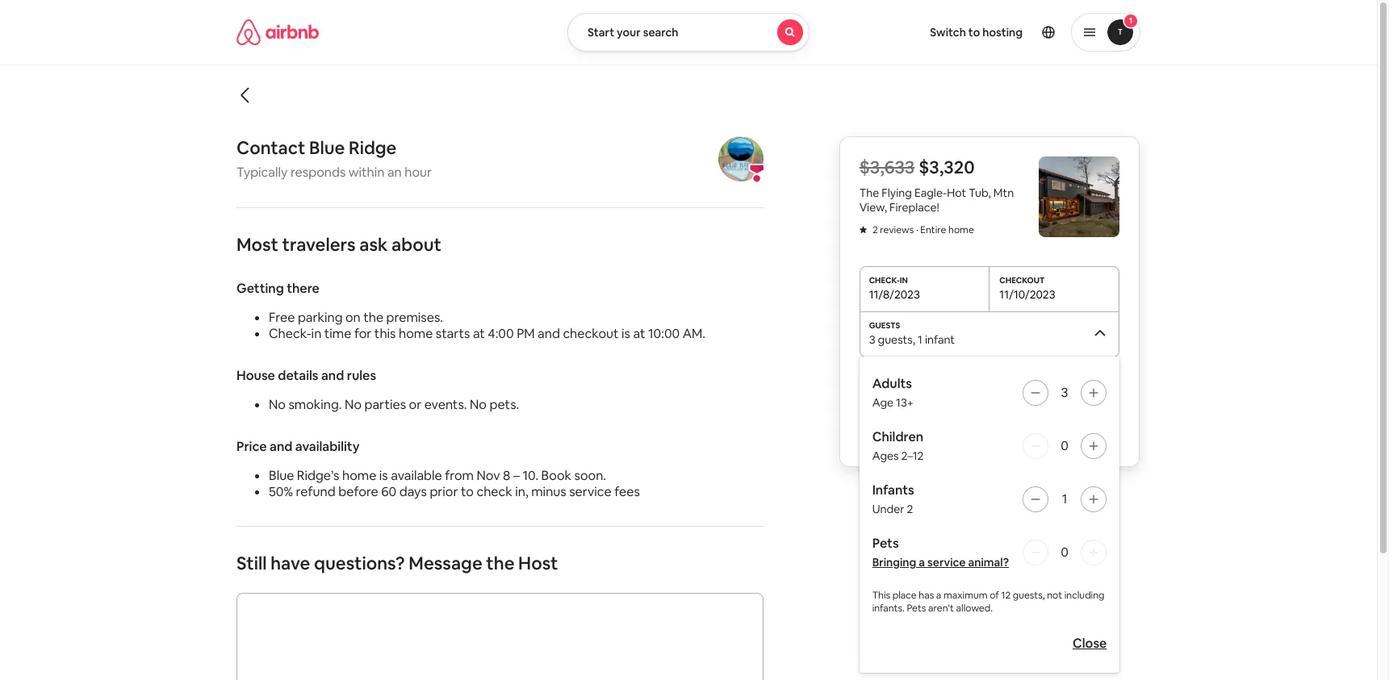 Task type: vqa. For each thing, say whether or not it's contained in the screenshot.
the left No
yes



Task type: describe. For each thing, give the bounding box(es) containing it.
2 horizontal spatial home
[[949, 224, 974, 237]]

won't
[[952, 421, 977, 434]]

contact
[[237, 136, 305, 159]]

ages
[[873, 449, 899, 463]]

service inside blue ridge's home is available from nov 8 – 10. book soon. 50% refund before 60 days prior to check in, minus service fees
[[569, 484, 612, 501]]

fees
[[615, 484, 640, 501]]

a inside pets bringing a service animal?
[[919, 555, 925, 570]]

premises.
[[386, 309, 443, 326]]

1 inside dropdown button
[[1129, 15, 1133, 26]]

service inside pets bringing a service animal?
[[928, 555, 966, 570]]

most travelers ask about
[[237, 233, 442, 256]]

pets bringing a service animal?
[[873, 535, 1009, 570]]

details
[[278, 367, 319, 384]]

getting
[[237, 280, 284, 297]]

availability
[[295, 438, 360, 455]]

book
[[541, 467, 572, 484]]

in
[[311, 325, 322, 342]]

infants.
[[873, 602, 905, 615]]

start your search
[[588, 25, 679, 40]]

most
[[237, 233, 278, 256]]

infants group
[[873, 482, 1107, 517]]

󰀄 2 reviews · entire home
[[860, 224, 974, 237]]

ridge's
[[297, 467, 339, 484]]

parking
[[298, 309, 343, 326]]

1 at from the left
[[473, 325, 485, 342]]

still
[[237, 552, 267, 575]]

home inside free parking on the premises. check-in time for this home starts at 4:00 pm and checkout is at 10:00 am.
[[399, 325, 433, 342]]

the inside free parking on the premises. check-in time for this home starts at 4:00 pm and checkout is at 10:00 am.
[[364, 309, 384, 326]]

reviews
[[880, 224, 914, 237]]

contact blue ridge typically responds within an hour
[[237, 136, 432, 181]]

smoking.
[[289, 396, 342, 413]]

switch
[[930, 25, 966, 40]]

age
[[873, 396, 894, 410]]

guests
[[878, 333, 913, 347]]

or
[[409, 396, 422, 413]]

view,
[[860, 200, 887, 215]]

host
[[518, 552, 558, 575]]

11/8/2023
[[869, 287, 920, 302]]

ridge
[[349, 136, 397, 159]]

fireplace!
[[890, 200, 940, 215]]

infant
[[925, 333, 955, 347]]

profile element
[[829, 0, 1141, 65]]

infants under 2
[[873, 482, 914, 517]]

typically
[[237, 164, 288, 181]]

to inside profile element
[[969, 25, 980, 40]]

soon.
[[574, 467, 606, 484]]

hosting
[[983, 25, 1023, 40]]

getting there
[[237, 280, 320, 297]]

bringing
[[873, 555, 917, 570]]

on
[[346, 309, 361, 326]]

your
[[617, 25, 641, 40]]

place
[[893, 589, 917, 602]]

to inside blue ridge's home is available from nov 8 – 10. book soon. 50% refund before 60 days prior to check in, minus service fees
[[461, 484, 474, 501]]

·
[[916, 224, 919, 237]]

10:00
[[648, 325, 680, 342]]

checkout
[[563, 325, 619, 342]]

adults age 13+
[[873, 375, 914, 410]]

start your search button
[[568, 13, 810, 52]]

rules
[[347, 367, 376, 384]]

message
[[409, 552, 483, 575]]

hour
[[405, 164, 432, 181]]

eagle-
[[915, 186, 947, 200]]

,
[[913, 333, 916, 347]]

Start your search search field
[[568, 13, 810, 52]]

4:00
[[488, 325, 514, 342]]

$3,633 $3,320 the flying eagle-hot tub, mtn view, fireplace!
[[860, 156, 1014, 215]]

free parking on the premises. check-in time for this home starts at 4:00 pm and checkout is at 10:00 am.
[[269, 309, 706, 342]]

responds
[[291, 164, 346, 181]]

charged
[[993, 421, 1030, 434]]

13+
[[896, 396, 914, 410]]

50%
[[269, 484, 293, 501]]

Message the host text field
[[240, 597, 761, 681]]

blue inside contact blue ridge typically responds within an hour
[[309, 136, 345, 159]]

0 for children
[[1061, 438, 1069, 455]]

of
[[990, 589, 999, 602]]

within
[[349, 164, 385, 181]]

0 for pets
[[1061, 544, 1069, 561]]

before
[[338, 484, 378, 501]]

60
[[381, 484, 397, 501]]

has
[[919, 589, 934, 602]]

2 at from the left
[[633, 325, 645, 342]]

2 vertical spatial and
[[270, 438, 293, 455]]

days
[[399, 484, 427, 501]]

there
[[287, 280, 320, 297]]

adults group
[[873, 375, 1107, 410]]

this
[[375, 325, 396, 342]]

8
[[503, 467, 511, 484]]

have
[[271, 552, 310, 575]]

questions?
[[314, 552, 405, 575]]



Task type: locate. For each thing, give the bounding box(es) containing it.
search
[[643, 25, 679, 40]]

pm
[[517, 325, 535, 342]]

to right switch at top right
[[969, 25, 980, 40]]

blue ridge is a superhost. learn more about blue ridge. image
[[719, 136, 764, 182], [719, 136, 764, 182]]

am.
[[683, 325, 706, 342]]

maximum
[[944, 589, 988, 602]]

0 inside the pets group
[[1061, 544, 1069, 561]]

travelers
[[282, 233, 356, 256]]

1 vertical spatial pets
[[907, 602, 926, 615]]

0 horizontal spatial at
[[473, 325, 485, 342]]

1 inside infants 'group'
[[1062, 491, 1068, 508]]

including
[[1065, 589, 1105, 602]]

blue up the responds
[[309, 136, 345, 159]]

1 horizontal spatial home
[[399, 325, 433, 342]]

house
[[237, 367, 275, 384]]

0 vertical spatial 2
[[873, 224, 878, 237]]

2 right under in the bottom of the page
[[907, 502, 913, 517]]

1 vertical spatial the
[[486, 552, 515, 575]]

blue inside blue ridge's home is available from nov 8 – 10. book soon. 50% refund before 60 days prior to check in, minus service fees
[[269, 467, 294, 484]]

2 0 from the top
[[1061, 544, 1069, 561]]

1 vertical spatial is
[[379, 467, 388, 484]]

price
[[237, 438, 267, 455]]

minus
[[531, 484, 567, 501]]

the
[[860, 186, 879, 200]]

0 vertical spatial is
[[622, 325, 631, 342]]

tub,
[[969, 186, 991, 200]]

1 horizontal spatial pets
[[907, 602, 926, 615]]

not
[[1047, 589, 1063, 602]]

guests,
[[1013, 589, 1045, 602]]

switch to hosting link
[[921, 15, 1033, 49]]

service left the fees
[[569, 484, 612, 501]]

entire
[[921, 224, 947, 237]]

close button
[[1065, 628, 1115, 660]]

1 vertical spatial service
[[928, 555, 966, 570]]

1 button
[[1071, 13, 1141, 52]]

0 vertical spatial 0
[[1061, 438, 1069, 455]]

1 vertical spatial to
[[461, 484, 474, 501]]

pets group
[[873, 535, 1107, 570]]

2 horizontal spatial no
[[470, 396, 487, 413]]

at left 4:00
[[473, 325, 485, 342]]

no
[[269, 396, 286, 413], [345, 396, 362, 413], [470, 396, 487, 413]]

pets inside this place has a maximum of 12 guests, not including infants. pets aren't allowed.
[[907, 602, 926, 615]]

1
[[1129, 15, 1133, 26], [918, 333, 923, 347], [1062, 491, 1068, 508]]

house details and rules
[[237, 367, 376, 384]]

pets up bringing
[[873, 535, 899, 552]]

0 horizontal spatial 3
[[869, 333, 876, 347]]

this place has a maximum of 12 guests, not including infants. pets aren't allowed.
[[873, 589, 1105, 615]]

$3,320
[[919, 156, 975, 178]]

0 vertical spatial and
[[538, 325, 560, 342]]

1 vertical spatial a
[[936, 589, 942, 602]]

under
[[873, 502, 905, 517]]

a inside this place has a maximum of 12 guests, not including infants. pets aren't allowed.
[[936, 589, 942, 602]]

1 vertical spatial 1
[[918, 333, 923, 347]]

a right has
[[936, 589, 942, 602]]

children ages 2–12
[[873, 429, 924, 463]]

nov
[[477, 467, 500, 484]]

and left rules
[[321, 367, 344, 384]]

flying
[[882, 186, 912, 200]]

$3,633
[[860, 156, 915, 178]]

2 horizontal spatial and
[[538, 325, 560, 342]]

for
[[354, 325, 372, 342]]

3 for 3
[[1061, 384, 1069, 401]]

bringing a service animal? button
[[873, 555, 1009, 570]]

mtn
[[994, 186, 1014, 200]]

to
[[969, 25, 980, 40], [461, 484, 474, 501]]

1 horizontal spatial and
[[321, 367, 344, 384]]

1 vertical spatial and
[[321, 367, 344, 384]]

0 horizontal spatial is
[[379, 467, 388, 484]]

0 horizontal spatial pets
[[873, 535, 899, 552]]

you
[[933, 421, 950, 434]]

2 right 󰀄
[[873, 224, 878, 237]]

check
[[477, 484, 513, 501]]

to right prior
[[461, 484, 474, 501]]

the right on
[[364, 309, 384, 326]]

is inside blue ridge's home is available from nov 8 – 10. book soon. 50% refund before 60 days prior to check in, minus service fees
[[379, 467, 388, 484]]

at
[[473, 325, 485, 342], [633, 325, 645, 342]]

animal?
[[968, 555, 1009, 570]]

and
[[538, 325, 560, 342], [321, 367, 344, 384], [270, 438, 293, 455]]

1 horizontal spatial a
[[936, 589, 942, 602]]

1 horizontal spatial blue
[[309, 136, 345, 159]]

0 vertical spatial blue
[[309, 136, 345, 159]]

1 horizontal spatial the
[[486, 552, 515, 575]]

1 vertical spatial 0
[[1061, 544, 1069, 561]]

an
[[388, 164, 402, 181]]

2 inside 'infants under 2'
[[907, 502, 913, 517]]

pets.
[[490, 396, 519, 413]]

a
[[919, 555, 925, 570], [936, 589, 942, 602]]

–
[[513, 467, 520, 484]]

no left the pets.
[[470, 396, 487, 413]]

refund
[[296, 484, 336, 501]]

1 vertical spatial home
[[399, 325, 433, 342]]

service up maximum
[[928, 555, 966, 570]]

0 inside children group
[[1061, 438, 1069, 455]]

1 no from the left
[[269, 396, 286, 413]]

2 vertical spatial 1
[[1062, 491, 1068, 508]]

3 inside 'adults' group
[[1061, 384, 1069, 401]]

0 vertical spatial a
[[919, 555, 925, 570]]

is right 'checkout'
[[622, 325, 631, 342]]

1 horizontal spatial service
[[928, 555, 966, 570]]

1 horizontal spatial to
[[969, 25, 980, 40]]

and inside free parking on the premises. check-in time for this home starts at 4:00 pm and checkout is at 10:00 am.
[[538, 325, 560, 342]]

0 vertical spatial pets
[[873, 535, 899, 552]]

1 horizontal spatial 2
[[907, 502, 913, 517]]

1 vertical spatial 2
[[907, 502, 913, 517]]

0 horizontal spatial a
[[919, 555, 925, 570]]

1 horizontal spatial no
[[345, 396, 362, 413]]

still have questions? message the host
[[237, 552, 558, 575]]

11/10/2023
[[1000, 287, 1056, 302]]

is
[[622, 325, 631, 342], [379, 467, 388, 484]]

yet
[[1032, 421, 1046, 434]]

home
[[949, 224, 974, 237], [399, 325, 433, 342], [342, 467, 377, 484]]

1 vertical spatial blue
[[269, 467, 294, 484]]

0 horizontal spatial blue
[[269, 467, 294, 484]]

home right this
[[399, 325, 433, 342]]

0 horizontal spatial 1
[[918, 333, 923, 347]]

3 no from the left
[[470, 396, 487, 413]]

12
[[1002, 589, 1011, 602]]

start
[[588, 25, 615, 40]]

home right entire
[[949, 224, 974, 237]]

in,
[[515, 484, 529, 501]]

starts
[[436, 325, 470, 342]]

1 vertical spatial 3
[[1061, 384, 1069, 401]]

0 vertical spatial 3
[[869, 333, 876, 347]]

adults
[[873, 375, 912, 392]]

home inside blue ridge's home is available from nov 8 – 10. book soon. 50% refund before 60 days prior to check in, minus service fees
[[342, 467, 377, 484]]

0 horizontal spatial the
[[364, 309, 384, 326]]

no down details
[[269, 396, 286, 413]]

0 horizontal spatial no
[[269, 396, 286, 413]]

3 guests , 1 infant
[[869, 333, 955, 347]]

1 horizontal spatial 3
[[1061, 384, 1069, 401]]

the left the host
[[486, 552, 515, 575]]

events.
[[424, 396, 467, 413]]

10.
[[523, 467, 539, 484]]

blue down price and availability
[[269, 467, 294, 484]]

children group
[[873, 429, 1107, 463]]

2 horizontal spatial 1
[[1129, 15, 1133, 26]]

0 horizontal spatial service
[[569, 484, 612, 501]]

blue
[[309, 136, 345, 159], [269, 467, 294, 484]]

pets left aren't
[[907, 602, 926, 615]]

hot
[[947, 186, 967, 200]]

1 horizontal spatial 1
[[1062, 491, 1068, 508]]

1 0 from the top
[[1061, 438, 1069, 455]]

and right price
[[270, 438, 293, 455]]

0 horizontal spatial and
[[270, 438, 293, 455]]

0 vertical spatial the
[[364, 309, 384, 326]]

price and availability
[[237, 438, 360, 455]]

is inside free parking on the premises. check-in time for this home starts at 4:00 pm and checkout is at 10:00 am.
[[622, 325, 631, 342]]

3
[[869, 333, 876, 347], [1061, 384, 1069, 401]]

and right pm
[[538, 325, 560, 342]]

children
[[873, 429, 924, 446]]

0
[[1061, 438, 1069, 455], [1061, 544, 1069, 561]]

a right bringing
[[919, 555, 925, 570]]

time
[[324, 325, 352, 342]]

2 vertical spatial home
[[342, 467, 377, 484]]

you won't be charged yet
[[933, 421, 1046, 434]]

this
[[873, 589, 891, 602]]

pets inside pets bringing a service animal?
[[873, 535, 899, 552]]

3 for 3 guests , 1 infant
[[869, 333, 876, 347]]

1 horizontal spatial at
[[633, 325, 645, 342]]

parties
[[365, 396, 406, 413]]

home left the 60
[[342, 467, 377, 484]]

no down rules
[[345, 396, 362, 413]]

at left 10:00
[[633, 325, 645, 342]]

0 vertical spatial to
[[969, 25, 980, 40]]

0 horizontal spatial 2
[[873, 224, 878, 237]]

about
[[392, 233, 442, 256]]

2
[[873, 224, 878, 237], [907, 502, 913, 517]]

is right before
[[379, 467, 388, 484]]

0 vertical spatial 1
[[1129, 15, 1133, 26]]

1 horizontal spatial is
[[622, 325, 631, 342]]

2 no from the left
[[345, 396, 362, 413]]

0 vertical spatial service
[[569, 484, 612, 501]]

0 vertical spatial home
[[949, 224, 974, 237]]

switch to hosting
[[930, 25, 1023, 40]]

0 horizontal spatial to
[[461, 484, 474, 501]]

0 horizontal spatial home
[[342, 467, 377, 484]]



